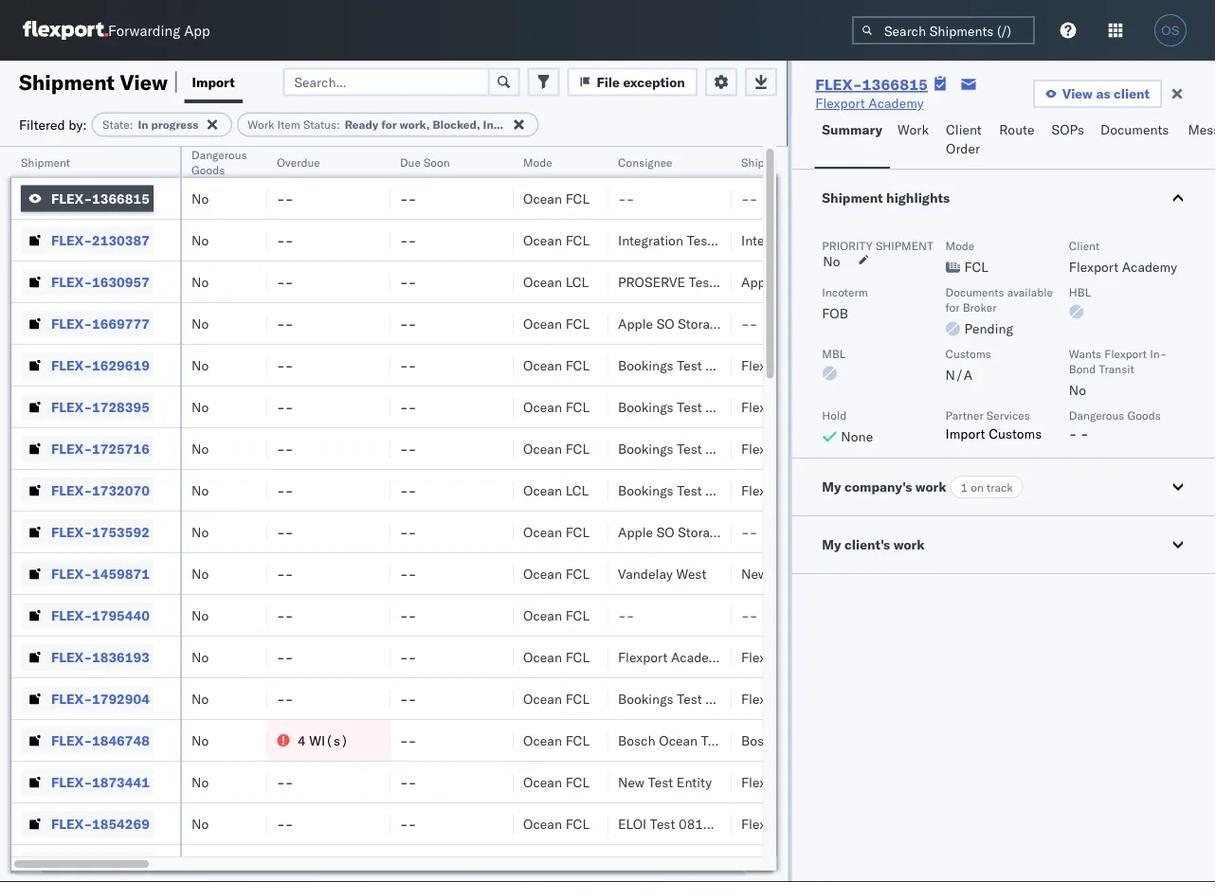 Task type: vqa. For each thing, say whether or not it's contained in the screenshot.
FLEX-1893088 Los
no



Task type: describe. For each thing, give the bounding box(es) containing it.
Search... text field
[[283, 68, 490, 96]]

inc.
[[767, 649, 790, 665]]

route
[[999, 121, 1035, 138]]

client order
[[946, 121, 982, 157]]

flex-1836193 button
[[21, 644, 153, 671]]

os
[[1162, 23, 1180, 37]]

shipper name
[[741, 155, 814, 169]]

co. for flex-1728395
[[883, 399, 902, 415]]

work for my company's work
[[916, 479, 947, 495]]

shipment for shipment view
[[19, 69, 115, 95]]

partner
[[946, 408, 984, 422]]

resize handle column header for consignee
[[709, 147, 732, 883]]

test for flex-1629619
[[677, 357, 702, 373]]

ocean for 1836193
[[523, 649, 562, 665]]

flex-1725716 button
[[21, 436, 153, 462]]

flex-1725716
[[51, 440, 150, 457]]

mode inside mode button
[[523, 155, 552, 169]]

by:
[[69, 116, 87, 133]]

apple so storage (do not use) for flex-1753592
[[618, 524, 822, 540]]

flexport academy (sz) ltd.
[[741, 649, 912, 665]]

overdue
[[277, 155, 320, 169]]

1
[[961, 480, 968, 494]]

wants flexport in- bond transit no
[[1069, 346, 1167, 399]]

in-
[[1150, 346, 1167, 361]]

flex- for flex-1728395 button
[[51, 399, 92, 415]]

shipment highlights button
[[792, 170, 1215, 227]]

shipment view
[[19, 69, 168, 95]]

ocean fcl for flex-1854269
[[523, 816, 590, 832]]

client for flexport
[[1069, 238, 1100, 253]]

app
[[184, 21, 210, 39]]

flex-2130387 button
[[21, 227, 153, 254]]

ocean lcl for bookings test consignee
[[523, 482, 589, 499]]

bond
[[1069, 362, 1096, 376]]

name
[[784, 155, 814, 169]]

dangerous goods button
[[182, 143, 260, 177]]

forwarding
[[108, 21, 180, 39]]

documents for documents available for broker
[[946, 285, 1004, 299]]

shipper for flex-1873441
[[833, 774, 880, 791]]

flex-1854269 button
[[21, 811, 153, 838]]

eloi
[[618, 816, 647, 832]]

no for flex-1459871
[[191, 565, 209, 582]]

work button
[[890, 113, 939, 169]]

consignee inside 'button'
[[618, 155, 673, 169]]

summary
[[822, 121, 883, 138]]

mbl
[[822, 346, 846, 361]]

fcl for flex-1366815
[[566, 190, 590, 207]]

1 on track
[[961, 480, 1013, 494]]

flexport demo shipper co. for 1728395
[[741, 399, 902, 415]]

flexport inside wants flexport in- bond transit no
[[1105, 346, 1147, 361]]

work for work
[[898, 121, 929, 138]]

order
[[946, 140, 980, 157]]

flex-1669777
[[51, 315, 150, 332]]

view inside button
[[1062, 85, 1093, 102]]

flex-1459871 button
[[21, 561, 153, 587]]

dangerous for dangerous goods - -
[[1069, 408, 1125, 422]]

shipper for flex-1732070
[[833, 482, 880, 499]]

flex-1873441
[[51, 774, 150, 791]]

1 bosch ocean test from the left
[[618, 732, 726, 749]]

flex-1792904
[[51, 691, 150, 707]]

2 : from the left
[[337, 118, 340, 132]]

ocean for 1725716
[[523, 440, 562, 457]]

client's
[[845, 537, 890, 553]]

bookings for flex-1732070
[[618, 482, 674, 499]]

no for flex-1753592
[[191, 524, 209, 540]]

1792904
[[92, 691, 150, 707]]

flex-1835605
[[51, 857, 150, 874]]

consignee for flex-1728395
[[706, 399, 769, 415]]

ocean fcl for flex-1669777
[[523, 315, 590, 332]]

flex-2130387
[[51, 232, 150, 248]]

1732070
[[92, 482, 150, 499]]

2 bosch ocean test from the left
[[741, 732, 850, 749]]

demo for 1725716
[[794, 440, 830, 457]]

test for flex-1854269
[[650, 816, 675, 832]]

flex-1873441 button
[[21, 769, 153, 796]]

flex- for flex-1873441 "button"
[[51, 774, 92, 791]]

co. for flex-1792904
[[883, 691, 902, 707]]

1 in from the left
[[138, 118, 148, 132]]

academy for flexport academy
[[869, 95, 924, 111]]

customs n/a
[[946, 346, 991, 383]]

my client's work button
[[792, 517, 1215, 574]]

so for flex-1669777
[[657, 315, 675, 332]]

ready
[[345, 118, 378, 132]]

ocean fcl for flex-1795440
[[523, 607, 590, 624]]

wants
[[1069, 346, 1102, 361]]

flex- for flex-1836193 button
[[51, 649, 92, 665]]

not for flex-1669777
[[758, 315, 785, 332]]

ocean for 1630957
[[523, 273, 562, 290]]

flex-1795440 button
[[21, 602, 153, 629]]

academy for flexport academy (sz) ltd.
[[794, 649, 850, 665]]

shipper for flex-1792904
[[833, 691, 880, 707]]

co. for flex-1725716
[[883, 440, 902, 457]]

flex- up flexport academy
[[816, 75, 862, 94]]

documents button
[[1093, 113, 1181, 169]]

demo for 1629619
[[794, 357, 830, 373]]

no for flex-1630957
[[191, 273, 209, 290]]

work,
[[400, 118, 430, 132]]

academy for flexport academy (us) inc.
[[671, 649, 726, 665]]

eloi test 081801
[[618, 816, 728, 832]]

for inside the documents available for broker
[[946, 300, 960, 314]]

consignee for flex-1725716
[[706, 440, 769, 457]]

flex-1629619
[[51, 357, 150, 373]]

ltd.
[[889, 649, 912, 665]]

ocean fcl for flex-2130387
[[523, 232, 590, 248]]

incoterm
[[822, 285, 868, 299]]

pending
[[965, 320, 1013, 337]]

fcl for flex-1728395
[[566, 399, 590, 415]]

customs inside the partner services import customs
[[989, 426, 1042, 442]]

bookings test consignee for flex-1792904
[[618, 691, 769, 707]]

fcl for flex-1795440
[[566, 607, 590, 624]]

view as client button
[[1033, 80, 1162, 108]]

fcl for flex-1854269
[[566, 816, 590, 832]]

apple for flex-1669777
[[618, 315, 653, 332]]

use) for flex-1669777
[[788, 315, 822, 332]]

on
[[971, 480, 984, 494]]

no for flex-1725716
[[191, 440, 209, 457]]

summary button
[[815, 113, 890, 169]]

flex-1366815 inside button
[[51, 190, 150, 207]]

no for flex-1795440
[[191, 607, 209, 624]]

dangerous goods - -
[[1069, 408, 1161, 442]]

test for flex-1630957
[[689, 273, 714, 290]]

flex-1846748
[[51, 732, 150, 749]]

1795440
[[92, 607, 150, 624]]

documents for documents
[[1101, 121, 1169, 138]]

2130387
[[92, 232, 150, 248]]

appcore
[[741, 273, 794, 290]]

ocean fcl for flex-1753592
[[523, 524, 590, 540]]

flex- down flex-1854269 button
[[51, 857, 92, 874]]

proserve test account
[[618, 273, 767, 290]]

demo for 1854269
[[794, 816, 830, 832]]

flex-1728395
[[51, 399, 150, 415]]

client
[[1114, 85, 1150, 102]]

fcl for flex-1846748
[[566, 732, 590, 749]]

shipment
[[876, 238, 934, 253]]

ocean fcl for flex-1846748
[[523, 732, 590, 749]]

flex-1846748 button
[[21, 728, 153, 754]]

flex-1753592
[[51, 524, 150, 540]]

exception
[[623, 73, 685, 90]]

0 vertical spatial customs
[[946, 346, 991, 361]]

shipper for flex-1728395
[[833, 399, 880, 415]]

bookings for flex-1792904
[[618, 691, 674, 707]]

ocean for 1795440
[[523, 607, 562, 624]]

flex-1795440
[[51, 607, 150, 624]]

flex-1630957
[[51, 273, 150, 290]]

(us)
[[730, 649, 764, 665]]

shipment highlights
[[822, 190, 950, 206]]

1 progress from the left
[[151, 118, 198, 132]]

1669777
[[92, 315, 150, 332]]

my client's work
[[822, 537, 925, 553]]

shipper for flex-1629619
[[833, 357, 880, 373]]

2 in from the left
[[483, 118, 494, 132]]

os button
[[1149, 9, 1193, 52]]

import inside import button
[[192, 73, 235, 90]]

flex- for flex-1792904 button
[[51, 691, 92, 707]]

(sz)
[[853, 649, 885, 665]]

status
[[303, 118, 337, 132]]

mode button
[[514, 151, 590, 170]]

state : in progress
[[102, 118, 198, 132]]

work item status : ready for work, blocked, in progress
[[248, 118, 544, 132]]

ocean for 1629619
[[523, 357, 562, 373]]

flex- for flex-1366815 button
[[51, 190, 92, 207]]

ocean for 1366815
[[523, 190, 562, 207]]

4 wi(s)
[[298, 732, 348, 749]]

flex-1732070
[[51, 482, 150, 499]]

co. for flex-1732070
[[883, 482, 902, 499]]

flexport demo shipper co. for 1873441
[[741, 774, 902, 791]]

my company's work
[[822, 479, 947, 495]]

flex- for the flex-2130387 button
[[51, 232, 92, 248]]

resize handle column header for dangerous goods
[[245, 147, 267, 883]]

available
[[1007, 285, 1053, 299]]

flexport demo shipper co. for 1629619
[[741, 357, 902, 373]]

entity for new test entity 2
[[800, 565, 835, 582]]

flex-1459871
[[51, 565, 150, 582]]

soon
[[424, 155, 450, 169]]

demo for 1873441
[[794, 774, 830, 791]]

ocean fcl for flex-1792904
[[523, 691, 590, 707]]

new for new test entity
[[618, 774, 645, 791]]

none
[[841, 428, 873, 445]]

bookings test consignee for flex-1725716
[[618, 440, 769, 457]]

due
[[400, 155, 421, 169]]

flex- for flex-1854269 button
[[51, 816, 92, 832]]



Task type: locate. For each thing, give the bounding box(es) containing it.
3 ocean fcl from the top
[[523, 315, 590, 332]]

5 resize handle column header from the left
[[586, 147, 609, 883]]

bosch ocean test down inc.
[[741, 732, 850, 749]]

demo for 1728395
[[794, 399, 830, 415]]

entity left 2 on the bottom right
[[800, 565, 835, 582]]

flexport academy link
[[816, 94, 924, 113]]

client inside client flexport academy incoterm fob
[[1069, 238, 1100, 253]]

flex-1366815 down shipment button
[[51, 190, 150, 207]]

0 horizontal spatial in
[[138, 118, 148, 132]]

no down priority
[[823, 253, 840, 270]]

work
[[248, 118, 274, 132], [898, 121, 929, 138]]

ocean for 1753592
[[523, 524, 562, 540]]

academy left (us) in the right bottom of the page
[[671, 649, 726, 665]]

shipper inside button
[[741, 155, 781, 169]]

resize handle column header for shipment
[[157, 147, 180, 883]]

test
[[689, 273, 714, 290], [677, 357, 702, 373], [677, 399, 702, 415], [677, 440, 702, 457], [677, 482, 702, 499], [771, 565, 796, 582], [677, 691, 702, 707], [701, 732, 726, 749], [825, 732, 850, 749], [648, 774, 673, 791], [650, 816, 675, 832]]

1 vertical spatial work
[[894, 537, 925, 553]]

2 ocean lcl from the top
[[523, 482, 589, 499]]

fcl for flex-1669777
[[566, 315, 590, 332]]

flex-1669777 button
[[21, 310, 153, 337]]

in right blocked, on the left top
[[483, 118, 494, 132]]

1 vertical spatial so
[[657, 524, 675, 540]]

client order button
[[939, 113, 992, 169]]

1 bookings from the top
[[618, 357, 674, 373]]

0 horizontal spatial new
[[618, 774, 645, 791]]

shipper name button
[[732, 151, 836, 170]]

2 apple from the top
[[618, 524, 653, 540]]

state
[[102, 118, 130, 132]]

1 vertical spatial dangerous
[[1069, 408, 1125, 422]]

1 vertical spatial not
[[758, 524, 785, 540]]

flex- down flex-1630957 button
[[51, 315, 92, 332]]

storage
[[678, 315, 724, 332], [678, 524, 724, 540]]

item
[[277, 118, 300, 132]]

ocean for 1846748
[[523, 732, 562, 749]]

flex- down flex-1846748 button
[[51, 774, 92, 791]]

1 vertical spatial for
[[946, 300, 960, 314]]

shipment for shipment highlights
[[822, 190, 883, 206]]

1 ocean fcl from the top
[[523, 190, 590, 207]]

7 co. from the top
[[883, 816, 902, 832]]

ocean fcl for flex-1459871
[[523, 565, 590, 582]]

2 lcl from the top
[[566, 482, 589, 499]]

1 horizontal spatial bosch
[[741, 732, 779, 749]]

for
[[381, 118, 397, 132], [946, 300, 960, 314]]

13 ocean fcl from the top
[[523, 774, 590, 791]]

dangerous goods
[[191, 147, 247, 177]]

apple so storage (do not use) down the account
[[618, 315, 822, 332]]

1 my from the top
[[822, 479, 841, 495]]

7 demo from the top
[[794, 816, 830, 832]]

4
[[298, 732, 306, 749]]

0 horizontal spatial import
[[192, 73, 235, 90]]

storage for flex-1753592
[[678, 524, 724, 540]]

flexport inside client flexport academy incoterm fob
[[1069, 259, 1119, 275]]

apple
[[618, 315, 653, 332], [618, 524, 653, 540]]

shipment up priority
[[822, 190, 883, 206]]

4 flexport demo shipper co. from the top
[[741, 482, 902, 499]]

no right 1836193
[[191, 649, 209, 665]]

no right 1669777
[[191, 315, 209, 332]]

0 vertical spatial new
[[741, 565, 768, 582]]

no right the 1835605
[[191, 857, 209, 874]]

no right 1725716
[[191, 440, 209, 457]]

:
[[130, 118, 133, 132], [337, 118, 340, 132]]

client inside button
[[946, 121, 982, 138]]

3 bookings from the top
[[618, 440, 674, 457]]

dangerous inside button
[[191, 147, 247, 162]]

work inside button
[[894, 537, 925, 553]]

1630957
[[92, 273, 150, 290]]

use) for flex-1753592
[[788, 524, 822, 540]]

ocean fcl
[[523, 190, 590, 207], [523, 232, 590, 248], [523, 315, 590, 332], [523, 357, 590, 373], [523, 399, 590, 415], [523, 440, 590, 457], [523, 524, 590, 540], [523, 565, 590, 582], [523, 607, 590, 624], [523, 649, 590, 665], [523, 691, 590, 707], [523, 732, 590, 749], [523, 774, 590, 791], [523, 816, 590, 832]]

academy inside client flexport academy incoterm fob
[[1122, 259, 1177, 275]]

1854269
[[92, 816, 150, 832]]

2 use) from the top
[[788, 524, 822, 540]]

flex- down shipment button
[[51, 190, 92, 207]]

2 bookings test consignee from the top
[[618, 399, 769, 415]]

client up the order
[[946, 121, 982, 138]]

0 horizontal spatial progress
[[151, 118, 198, 132]]

1 vertical spatial storage
[[678, 524, 724, 540]]

resize handle column header
[[157, 147, 180, 883], [245, 147, 267, 883], [368, 147, 391, 883], [491, 147, 514, 883], [586, 147, 609, 883], [709, 147, 732, 883]]

no right 1630957
[[191, 273, 209, 290]]

progress
[[151, 118, 198, 132], [496, 118, 544, 132]]

shipment down filtered
[[21, 155, 70, 169]]

0 horizontal spatial bosch ocean test
[[618, 732, 726, 749]]

no right 1459871
[[191, 565, 209, 582]]

flex- for flex-1732070 button
[[51, 482, 92, 499]]

1 apple from the top
[[618, 315, 653, 332]]

flex- down flex-1836193 button
[[51, 691, 92, 707]]

1 vertical spatial import
[[946, 426, 985, 442]]

0 vertical spatial 1366815
[[862, 75, 928, 94]]

import inside the partner services import customs
[[946, 426, 985, 442]]

flex- for 'flex-1753592' button
[[51, 524, 92, 540]]

fcl for flex-1792904
[[566, 691, 590, 707]]

work down flexport academy link
[[898, 121, 929, 138]]

flex- down flex-1732070 button
[[51, 524, 92, 540]]

2 ocean fcl from the top
[[523, 232, 590, 248]]

1 horizontal spatial for
[[946, 300, 960, 314]]

1 horizontal spatial entity
[[800, 565, 835, 582]]

1725716
[[92, 440, 150, 457]]

0 vertical spatial client
[[946, 121, 982, 138]]

view as client
[[1062, 85, 1150, 102]]

ocean for 1854269
[[523, 816, 562, 832]]

4 bookings test consignee from the top
[[618, 482, 769, 499]]

no for flex-1629619
[[191, 357, 209, 373]]

hbl
[[1069, 285, 1091, 299]]

company's
[[845, 479, 912, 495]]

10 ocean fcl from the top
[[523, 649, 590, 665]]

0 vertical spatial my
[[822, 479, 841, 495]]

ocean for 2130387
[[523, 232, 562, 248]]

6 ocean fcl from the top
[[523, 440, 590, 457]]

my left company's
[[822, 479, 841, 495]]

no right the 1846748
[[191, 732, 209, 749]]

flex- down flex-1795440 button
[[51, 649, 92, 665]]

2 bosch from the left
[[741, 732, 779, 749]]

resize handle column header for mode
[[586, 147, 609, 883]]

1 vertical spatial lcl
[[566, 482, 589, 499]]

0 vertical spatial dangerous
[[191, 147, 247, 162]]

fcl for flex-1836193
[[566, 649, 590, 665]]

documents down client
[[1101, 121, 1169, 138]]

1 (do from the top
[[727, 315, 755, 332]]

1 resize handle column header from the left
[[157, 147, 180, 883]]

1 horizontal spatial 1366815
[[862, 75, 928, 94]]

(do down the account
[[727, 315, 755, 332]]

7 flexport demo shipper co. from the top
[[741, 816, 902, 832]]

1 vertical spatial flex-1366815
[[51, 190, 150, 207]]

shipper for flex-1725716
[[833, 440, 880, 457]]

flex- down flex-1792904 button
[[51, 732, 92, 749]]

demo for 1732070
[[794, 482, 830, 499]]

2 not from the top
[[758, 524, 785, 540]]

no down bond
[[1069, 382, 1086, 399]]

bosch ocean test up new test entity
[[618, 732, 726, 749]]

8 ocean fcl from the top
[[523, 565, 590, 582]]

flex- inside "button"
[[51, 315, 92, 332]]

4 bookings from the top
[[618, 482, 674, 499]]

so up vandelay west
[[657, 524, 675, 540]]

apple down proserve
[[618, 315, 653, 332]]

flex- down flex-1873441 "button"
[[51, 816, 92, 832]]

0 vertical spatial so
[[657, 315, 675, 332]]

1 horizontal spatial work
[[898, 121, 929, 138]]

flex-1366815 up flexport academy
[[816, 75, 928, 94]]

dangerous inside dangerous goods - -
[[1069, 408, 1125, 422]]

6 demo from the top
[[794, 774, 830, 791]]

0 vertical spatial lcl
[[566, 273, 589, 290]]

4 ocean fcl from the top
[[523, 357, 590, 373]]

0 horizontal spatial bosch
[[618, 732, 656, 749]]

flex- down flex-1629619 button at the left
[[51, 399, 92, 415]]

0 horizontal spatial :
[[130, 118, 133, 132]]

not down 'appcore'
[[758, 315, 785, 332]]

5 co. from the top
[[883, 691, 902, 707]]

for left work,
[[381, 118, 397, 132]]

0 vertical spatial import
[[192, 73, 235, 90]]

0 vertical spatial apple
[[618, 315, 653, 332]]

0 vertical spatial flex-1366815
[[816, 75, 928, 94]]

(do for flex-1669777
[[727, 315, 755, 332]]

3 lcl from the top
[[566, 857, 589, 874]]

1 storage from the top
[[678, 315, 724, 332]]

1366815 up flexport academy
[[862, 75, 928, 94]]

use) left fob
[[788, 315, 822, 332]]

3 co. from the top
[[883, 440, 902, 457]]

1 horizontal spatial :
[[337, 118, 340, 132]]

consignee for flex-1732070
[[706, 482, 769, 499]]

2 storage from the top
[[678, 524, 724, 540]]

no inside wants flexport in- bond transit no
[[1069, 382, 1086, 399]]

ocean for 1459871
[[523, 565, 562, 582]]

1 vertical spatial 1366815
[[92, 190, 150, 207]]

flex-1836193
[[51, 649, 150, 665]]

0 vertical spatial (do
[[727, 315, 755, 332]]

flex- down flex-1669777 "button"
[[51, 357, 92, 373]]

flex- for flex-1669777 "button"
[[51, 315, 92, 332]]

6 flexport demo shipper co. from the top
[[741, 774, 902, 791]]

transit
[[1099, 362, 1134, 376]]

flex- for flex-1846748 button
[[51, 732, 92, 749]]

test for flex-1792904
[[677, 691, 702, 707]]

goods inside "dangerous goods"
[[191, 163, 225, 177]]

customs down services
[[989, 426, 1042, 442]]

work right client's
[[894, 537, 925, 553]]

: right by:
[[130, 118, 133, 132]]

track
[[987, 480, 1013, 494]]

ocean
[[523, 190, 562, 207], [523, 232, 562, 248], [523, 273, 562, 290], [523, 315, 562, 332], [523, 357, 562, 373], [523, 399, 562, 415], [523, 440, 562, 457], [523, 482, 562, 499], [523, 524, 562, 540], [523, 565, 562, 582], [523, 607, 562, 624], [523, 649, 562, 665], [523, 691, 562, 707], [523, 732, 562, 749], [659, 732, 698, 749], [782, 732, 821, 749], [523, 774, 562, 791], [523, 816, 562, 832], [523, 857, 562, 874]]

flex-1366815 link
[[816, 75, 928, 94]]

flex- for flex-1629619 button at the left
[[51, 357, 92, 373]]

3 flexport demo shipper co. from the top
[[741, 440, 902, 457]]

11 ocean fcl from the top
[[523, 691, 590, 707]]

flex-1854269
[[51, 816, 150, 832]]

5 bookings from the top
[[618, 691, 674, 707]]

flex- inside button
[[51, 607, 92, 624]]

co. for flex-1873441
[[883, 774, 902, 791]]

flex- for flex-1795440 button
[[51, 607, 92, 624]]

sops
[[1052, 121, 1084, 138]]

ocean fcl for flex-1728395
[[523, 399, 590, 415]]

consignee for flex-1629619
[[706, 357, 769, 373]]

work inside button
[[898, 121, 929, 138]]

5 ocean fcl from the top
[[523, 399, 590, 415]]

1 vertical spatial documents
[[946, 285, 1004, 299]]

1 ocean lcl from the top
[[523, 273, 589, 290]]

documents inside "button"
[[1101, 121, 1169, 138]]

5 demo from the top
[[794, 691, 830, 707]]

bookings
[[618, 357, 674, 373], [618, 399, 674, 415], [618, 440, 674, 457], [618, 482, 674, 499], [618, 691, 674, 707]]

lcl for bookings
[[566, 482, 589, 499]]

14 ocean fcl from the top
[[523, 816, 590, 832]]

9 ocean fcl from the top
[[523, 607, 590, 624]]

flexport demo shipper co. for 1792904
[[741, 691, 902, 707]]

1366815 inside button
[[92, 190, 150, 207]]

in right the state
[[138, 118, 148, 132]]

co. for flex-1854269
[[883, 816, 902, 832]]

flex- inside "button"
[[51, 774, 92, 791]]

client
[[946, 121, 982, 138], [1069, 238, 1100, 253]]

2 vertical spatial lcl
[[566, 857, 589, 874]]

no for flex-1792904
[[191, 691, 209, 707]]

flex- down the flex-1725716 button
[[51, 482, 92, 499]]

mess
[[1188, 121, 1215, 138]]

sops button
[[1044, 113, 1093, 169]]

0 vertical spatial goods
[[191, 163, 225, 177]]

1 use) from the top
[[788, 315, 822, 332]]

1 horizontal spatial bosch ocean test
[[741, 732, 850, 749]]

academy
[[869, 95, 924, 111], [1122, 259, 1177, 275], [671, 649, 726, 665], [794, 649, 850, 665]]

0 horizontal spatial flex-1366815
[[51, 190, 150, 207]]

consignee for flex-1792904
[[706, 691, 769, 707]]

ocean fcl for flex-1725716
[[523, 440, 590, 457]]

filtered
[[19, 116, 65, 133]]

no right 1732070
[[191, 482, 209, 499]]

new up eloi
[[618, 774, 645, 791]]

fcl
[[566, 190, 590, 207], [566, 232, 590, 248], [965, 259, 989, 275], [566, 315, 590, 332], [566, 357, 590, 373], [566, 399, 590, 415], [566, 440, 590, 457], [566, 524, 590, 540], [566, 565, 590, 582], [566, 607, 590, 624], [566, 649, 590, 665], [566, 691, 590, 707], [566, 732, 590, 749], [566, 774, 590, 791], [566, 816, 590, 832]]

1 vertical spatial apple so storage (do not use)
[[618, 524, 822, 540]]

2 co. from the top
[[883, 399, 902, 415]]

goods down wants flexport in- bond transit no
[[1128, 408, 1161, 422]]

no down "dangerous goods"
[[191, 190, 209, 207]]

1 vertical spatial apple
[[618, 524, 653, 540]]

file exception button
[[567, 68, 698, 96], [567, 68, 698, 96]]

dangerous down import button in the top of the page
[[191, 147, 247, 162]]

flexport
[[816, 95, 865, 111], [1069, 259, 1119, 275], [1105, 346, 1147, 361], [741, 357, 791, 373], [741, 399, 791, 415], [741, 440, 791, 457], [741, 482, 791, 499], [618, 649, 668, 665], [741, 649, 791, 665], [741, 691, 791, 707], [741, 774, 791, 791], [741, 816, 791, 832]]

-
[[277, 190, 285, 207], [285, 190, 293, 207], [400, 190, 408, 207], [408, 190, 417, 207], [618, 190, 626, 207], [626, 190, 635, 207], [741, 190, 750, 207], [750, 190, 758, 207], [277, 232, 285, 248], [285, 232, 293, 248], [400, 232, 408, 248], [408, 232, 417, 248], [277, 273, 285, 290], [285, 273, 293, 290], [400, 273, 408, 290], [408, 273, 417, 290], [277, 315, 285, 332], [285, 315, 293, 332], [400, 315, 408, 332], [408, 315, 417, 332], [741, 315, 750, 332], [750, 315, 758, 332], [277, 357, 285, 373], [285, 357, 293, 373], [400, 357, 408, 373], [408, 357, 417, 373], [277, 399, 285, 415], [285, 399, 293, 415], [400, 399, 408, 415], [408, 399, 417, 415], [1069, 426, 1077, 442], [1081, 426, 1089, 442], [277, 440, 285, 457], [285, 440, 293, 457], [400, 440, 408, 457], [408, 440, 417, 457], [277, 482, 285, 499], [285, 482, 293, 499], [400, 482, 408, 499], [408, 482, 417, 499], [277, 524, 285, 540], [285, 524, 293, 540], [400, 524, 408, 540], [408, 524, 417, 540], [741, 524, 750, 540], [750, 524, 758, 540], [277, 565, 285, 582], [285, 565, 293, 582], [400, 565, 408, 582], [408, 565, 417, 582], [277, 607, 285, 624], [285, 607, 293, 624], [400, 607, 408, 624], [408, 607, 417, 624], [618, 607, 626, 624], [626, 607, 635, 624], [741, 607, 750, 624], [750, 607, 758, 624], [277, 649, 285, 665], [285, 649, 293, 665], [400, 649, 408, 665], [408, 649, 417, 665], [277, 691, 285, 707], [285, 691, 293, 707], [400, 691, 408, 707], [408, 691, 417, 707], [400, 732, 408, 749], [408, 732, 417, 749], [277, 774, 285, 791], [285, 774, 293, 791], [400, 774, 408, 791], [408, 774, 417, 791], [277, 816, 285, 832], [285, 816, 293, 832], [400, 816, 408, 832], [408, 816, 417, 832], [277, 857, 285, 874], [285, 857, 293, 874], [400, 857, 408, 874], [408, 857, 417, 874], [618, 857, 626, 874], [626, 857, 635, 874], [741, 857, 750, 874], [750, 857, 758, 874]]

bosch up new test entity
[[618, 732, 656, 749]]

0 horizontal spatial entity
[[677, 774, 712, 791]]

4 resize handle column header from the left
[[491, 147, 514, 883]]

work
[[916, 479, 947, 495], [894, 537, 925, 553]]

2 my from the top
[[822, 537, 841, 553]]

0 vertical spatial apple so storage (do not use)
[[618, 315, 822, 332]]

ocean fcl for flex-1629619
[[523, 357, 590, 373]]

n/a
[[946, 367, 973, 383]]

1 not from the top
[[758, 315, 785, 332]]

no right 2130387
[[191, 232, 209, 248]]

1 horizontal spatial progress
[[496, 118, 544, 132]]

co. for flex-1629619
[[883, 357, 902, 373]]

: left ready
[[337, 118, 340, 132]]

(do for flex-1753592
[[727, 524, 755, 540]]

1 flexport demo shipper co. from the top
[[741, 357, 902, 373]]

1 vertical spatial shipment
[[21, 155, 70, 169]]

demo for 1792904
[[794, 691, 830, 707]]

1 vertical spatial goods
[[1128, 408, 1161, 422]]

0 vertical spatial not
[[758, 315, 785, 332]]

1 lcl from the top
[[566, 273, 589, 290]]

0 horizontal spatial 1366815
[[92, 190, 150, 207]]

flex- for flex-1630957 button
[[51, 273, 92, 290]]

apple up the vandelay
[[618, 524, 653, 540]]

5 flexport demo shipper co. from the top
[[741, 691, 902, 707]]

use) up new test entity 2
[[788, 524, 822, 540]]

blocked,
[[433, 118, 480, 132]]

priority shipment
[[822, 238, 934, 253]]

3 demo from the top
[[794, 440, 830, 457]]

ocean lcl
[[523, 273, 589, 290], [523, 482, 589, 499], [523, 857, 589, 874]]

my up 2 on the bottom right
[[822, 537, 841, 553]]

forwarding app link
[[23, 21, 210, 40]]

new right the west
[[741, 565, 768, 582]]

not for flex-1753592
[[758, 524, 785, 540]]

shipment up by:
[[19, 69, 115, 95]]

work for work item status : ready for work, blocked, in progress
[[248, 118, 274, 132]]

fcl for flex-1459871
[[566, 565, 590, 582]]

0 horizontal spatial goods
[[191, 163, 225, 177]]

1 vertical spatial customs
[[989, 426, 1042, 442]]

ocean lcl for --
[[523, 857, 589, 874]]

client up hbl
[[1069, 238, 1100, 253]]

file exception
[[597, 73, 685, 90]]

shipper for flex-1854269
[[833, 816, 880, 832]]

bosch down (us) in the right bottom of the page
[[741, 732, 779, 749]]

dangerous down wants flexport in- bond transit no
[[1069, 408, 1125, 422]]

0 vertical spatial documents
[[1101, 121, 1169, 138]]

1459871
[[92, 565, 150, 582]]

lcl
[[566, 273, 589, 290], [566, 482, 589, 499], [566, 857, 589, 874]]

1753592
[[92, 524, 150, 540]]

no right 1795440
[[191, 607, 209, 624]]

apple so storage (do not use) for flex-1669777
[[618, 315, 822, 332]]

fob
[[822, 305, 848, 322]]

2 resize handle column header from the left
[[245, 147, 267, 883]]

0 vertical spatial work
[[916, 479, 947, 495]]

0 horizontal spatial for
[[381, 118, 397, 132]]

1 horizontal spatial documents
[[1101, 121, 1169, 138]]

goods down state : in progress
[[191, 163, 225, 177]]

1 bosch from the left
[[618, 732, 656, 749]]

bosch ocean test
[[618, 732, 726, 749], [741, 732, 850, 749]]

6 co. from the top
[[883, 774, 902, 791]]

(do up new test entity 2
[[727, 524, 755, 540]]

2 vertical spatial shipment
[[822, 190, 883, 206]]

12 ocean fcl from the top
[[523, 732, 590, 749]]

import down the app
[[192, 73, 235, 90]]

0 vertical spatial mode
[[523, 155, 552, 169]]

ocean for 1792904
[[523, 691, 562, 707]]

work left 1
[[916, 479, 947, 495]]

0 horizontal spatial client
[[946, 121, 982, 138]]

1 horizontal spatial mode
[[946, 238, 975, 253]]

1 bookings test consignee from the top
[[618, 357, 769, 373]]

flex- down 'flex-1753592' button
[[51, 565, 92, 582]]

ocean fcl for flex-1366815
[[523, 190, 590, 207]]

1 vertical spatial my
[[822, 537, 841, 553]]

2 progress from the left
[[496, 118, 544, 132]]

3 bookings test consignee from the top
[[618, 440, 769, 457]]

0 vertical spatial shipment
[[19, 69, 115, 95]]

no right 1728395
[[191, 399, 209, 415]]

documents available for broker
[[946, 285, 1053, 314]]

use)
[[788, 315, 822, 332], [788, 524, 822, 540]]

1 horizontal spatial client
[[1069, 238, 1100, 253]]

7 ocean fcl from the top
[[523, 524, 590, 540]]

co.
[[883, 357, 902, 373], [883, 399, 902, 415], [883, 440, 902, 457], [883, 482, 902, 499], [883, 691, 902, 707], [883, 774, 902, 791], [883, 816, 902, 832]]

documents inside the documents available for broker
[[946, 285, 1004, 299]]

flex- for the flex-1725716 button
[[51, 440, 92, 457]]

in
[[138, 118, 148, 132], [483, 118, 494, 132]]

account
[[717, 273, 767, 290]]

no for flex-1854269
[[191, 816, 209, 832]]

4 co. from the top
[[883, 482, 902, 499]]

2 demo from the top
[[794, 399, 830, 415]]

storage down proserve test account
[[678, 315, 724, 332]]

1 so from the top
[[657, 315, 675, 332]]

no right 1792904
[[191, 691, 209, 707]]

mode
[[523, 155, 552, 169], [946, 238, 975, 253]]

2 vertical spatial ocean lcl
[[523, 857, 589, 874]]

apple so storage (do not use) up the west
[[618, 524, 822, 540]]

not up new test entity 2
[[758, 524, 785, 540]]

mess button
[[1181, 113, 1215, 169]]

no for flex-1836193
[[191, 649, 209, 665]]

work left item
[[248, 118, 274, 132]]

1366815 up 2130387
[[92, 190, 150, 207]]

0 horizontal spatial documents
[[946, 285, 1004, 299]]

progress up mode button
[[496, 118, 544, 132]]

1 horizontal spatial in
[[483, 118, 494, 132]]

2 apple so storage (do not use) from the top
[[618, 524, 822, 540]]

1 horizontal spatial goods
[[1128, 408, 1161, 422]]

1 demo from the top
[[794, 357, 830, 373]]

my for my client's work
[[822, 537, 841, 553]]

2
[[839, 565, 847, 582]]

ocean lcl for proserve test account
[[523, 273, 589, 290]]

5 bookings test consignee from the top
[[618, 691, 769, 707]]

shipment for shipment
[[21, 155, 70, 169]]

ocean for 1732070
[[523, 482, 562, 499]]

0 vertical spatial use)
[[788, 315, 822, 332]]

goods for dangerous goods - -
[[1128, 408, 1161, 422]]

bookings for flex-1725716
[[618, 440, 674, 457]]

2 flexport demo shipper co. from the top
[[741, 399, 902, 415]]

vandelay
[[618, 565, 673, 582]]

as
[[1096, 85, 1111, 102]]

2 so from the top
[[657, 524, 675, 540]]

flexport. image
[[23, 21, 108, 40]]

view left as
[[1062, 85, 1093, 102]]

flex- down flex-1366815 button
[[51, 232, 92, 248]]

storage up the west
[[678, 524, 724, 540]]

entity up the 081801
[[677, 774, 712, 791]]

no for flex-1732070
[[191, 482, 209, 499]]

fcl for flex-2130387
[[566, 232, 590, 248]]

bookings test consignee for flex-1732070
[[618, 482, 769, 499]]

flex-1728395 button
[[21, 394, 153, 420]]

1 horizontal spatial new
[[741, 565, 768, 582]]

work for my client's work
[[894, 537, 925, 553]]

import down "partner"
[[946, 426, 985, 442]]

1 horizontal spatial dangerous
[[1069, 408, 1125, 422]]

flexport demo shipper co.
[[741, 357, 902, 373], [741, 399, 902, 415], [741, 440, 902, 457], [741, 482, 902, 499], [741, 691, 902, 707], [741, 774, 902, 791], [741, 816, 902, 832]]

1728395
[[92, 399, 150, 415]]

1 horizontal spatial view
[[1062, 85, 1093, 102]]

1 vertical spatial client
[[1069, 238, 1100, 253]]

1835605
[[92, 857, 150, 874]]

1 apple so storage (do not use) from the top
[[618, 315, 822, 332]]

so down proserve
[[657, 315, 675, 332]]

ocean for 1669777
[[523, 315, 562, 332]]

flex- down flex-1728395 button
[[51, 440, 92, 457]]

academy right inc.
[[794, 649, 850, 665]]

1 vertical spatial use)
[[788, 524, 822, 540]]

3 resize handle column header from the left
[[368, 147, 391, 883]]

progress down import button in the top of the page
[[151, 118, 198, 132]]

academy up in-
[[1122, 259, 1177, 275]]

Search Shipments (/) text field
[[852, 16, 1035, 45]]

3 ocean lcl from the top
[[523, 857, 589, 874]]

customs
[[946, 346, 991, 361], [989, 426, 1042, 442]]

0 vertical spatial ocean lcl
[[523, 273, 589, 290]]

goods inside dangerous goods - -
[[1128, 408, 1161, 422]]

0 vertical spatial entity
[[800, 565, 835, 582]]

my inside button
[[822, 537, 841, 553]]

no right '1873441'
[[191, 774, 209, 791]]

flex-1630957 button
[[21, 269, 153, 295]]

1 vertical spatial ocean lcl
[[523, 482, 589, 499]]

1 horizontal spatial import
[[946, 426, 985, 442]]

flex- down the flex-2130387 button
[[51, 273, 92, 290]]

1 vertical spatial mode
[[946, 238, 975, 253]]

1 co. from the top
[[883, 357, 902, 373]]

0 horizontal spatial dangerous
[[191, 147, 247, 162]]

flex-1835605 button
[[21, 853, 153, 879]]

1 vertical spatial (do
[[727, 524, 755, 540]]

1 : from the left
[[130, 118, 133, 132]]

1 vertical spatial entity
[[677, 774, 712, 791]]

no right 1854269
[[191, 816, 209, 832]]

test for flex-1732070
[[677, 482, 702, 499]]

no for flex-1873441
[[191, 774, 209, 791]]

consignee button
[[609, 151, 713, 170]]

fcl for flex-1873441
[[566, 774, 590, 791]]

0 vertical spatial storage
[[678, 315, 724, 332]]

6 resize handle column header from the left
[[709, 147, 732, 883]]

consignee
[[618, 155, 673, 169], [706, 357, 769, 373], [706, 399, 769, 415], [706, 440, 769, 457], [706, 482, 769, 499], [706, 691, 769, 707]]

new test entity 2
[[741, 565, 847, 582]]

0 horizontal spatial view
[[120, 69, 168, 95]]

2 bookings from the top
[[618, 399, 674, 415]]

academy down flex-1366815 link
[[869, 95, 924, 111]]

1366815
[[862, 75, 928, 94], [92, 190, 150, 207]]

bookings test consignee
[[618, 357, 769, 373], [618, 399, 769, 415], [618, 440, 769, 457], [618, 482, 769, 499], [618, 691, 769, 707]]

for left broker
[[946, 300, 960, 314]]

1 horizontal spatial flex-1366815
[[816, 75, 928, 94]]

0 horizontal spatial work
[[248, 118, 274, 132]]

no right the 1753592
[[191, 524, 209, 540]]

no right 1629619
[[191, 357, 209, 373]]

documents up broker
[[946, 285, 1004, 299]]

0 horizontal spatial mode
[[523, 155, 552, 169]]

1 vertical spatial new
[[618, 774, 645, 791]]

2 (do from the top
[[727, 524, 755, 540]]

flex- down flex-1459871 button in the left bottom of the page
[[51, 607, 92, 624]]

new
[[741, 565, 768, 582], [618, 774, 645, 791]]

flex- for flex-1459871 button in the left bottom of the page
[[51, 565, 92, 582]]

view up state : in progress
[[120, 69, 168, 95]]

goods for dangerous goods
[[191, 163, 225, 177]]

4 demo from the top
[[794, 482, 830, 499]]

0 vertical spatial for
[[381, 118, 397, 132]]

customs up n/a
[[946, 346, 991, 361]]

flexport demo shipper co. for 1854269
[[741, 816, 902, 832]]

client flexport academy incoterm fob
[[822, 238, 1177, 322]]

new for new test entity 2
[[741, 565, 768, 582]]

lcl for proserve
[[566, 273, 589, 290]]

wi(s)
[[309, 732, 348, 749]]

test for flex-1728395
[[677, 399, 702, 415]]

client for order
[[946, 121, 982, 138]]



